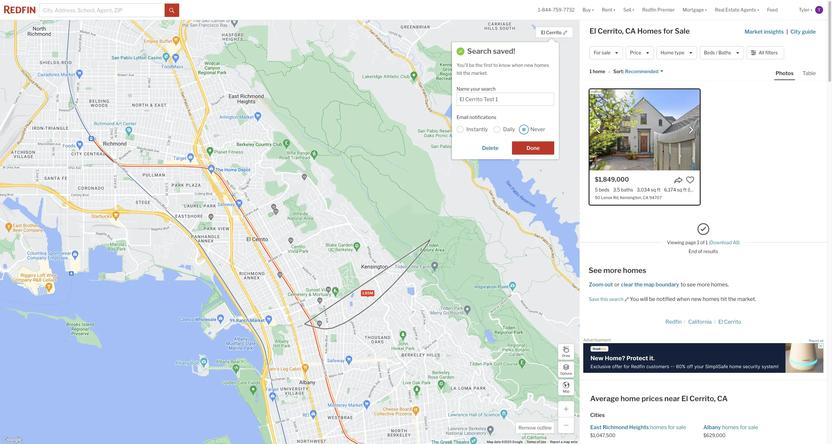 Task type: describe. For each thing, give the bounding box(es) containing it.
1 vertical spatial cerrito
[[725, 319, 742, 326]]

sort :
[[614, 69, 625, 74]]

City, Address, School, Agent, ZIP search field
[[40, 4, 165, 17]]

ad region
[[584, 344, 824, 373]]

for for homes
[[664, 27, 674, 35]]

el right california
[[719, 319, 724, 326]]

(download all) link
[[709, 240, 740, 245]]

email notifications. required field. element
[[457, 111, 550, 121]]

done button
[[512, 141, 555, 155]]

mortgage ▾ button
[[683, 0, 708, 20]]

east
[[591, 425, 602, 431]]

ft for 3,034 sq ft
[[658, 187, 661, 193]]

for sale
[[594, 50, 611, 56]]

report a map error link
[[551, 441, 578, 444]]

email
[[457, 114, 469, 120]]

all filters button
[[747, 46, 785, 59]]

sq for 3,034
[[651, 187, 657, 193]]

hit inside you'll be the first to know when new homes hit the market.
[[457, 70, 463, 76]]

home for average
[[621, 395, 641, 403]]

rent ▾ button
[[598, 0, 620, 20]]

search saved! dialog
[[452, 38, 559, 159]]

0 horizontal spatial cerrito,
[[598, 27, 624, 35]]

0 vertical spatial of
[[701, 240, 705, 245]]

the right clear
[[635, 282, 643, 288]]

market insights link
[[745, 21, 785, 36]]

sort
[[614, 69, 623, 74]]

you'll be the first to know when new homes hit the market.
[[457, 62, 550, 76]]

save
[[589, 297, 600, 302]]

report ad button
[[810, 339, 824, 344]]

prices
[[642, 395, 663, 403]]

1 horizontal spatial market.
[[738, 297, 757, 303]]

1-844-759-7732
[[538, 7, 575, 13]]

7732
[[564, 7, 575, 13]]

daily
[[504, 126, 516, 133]]

favorite button image
[[686, 176, 695, 185]]

all)
[[733, 240, 740, 245]]

average
[[591, 395, 620, 403]]

next button image
[[688, 127, 695, 133]]

map for map
[[563, 390, 570, 394]]

2 horizontal spatial ca
[[718, 395, 728, 403]]

previous button image
[[595, 127, 602, 133]]

map for map data ©2023 google
[[487, 441, 494, 444]]

redfin link
[[666, 319, 682, 326]]

albany homes for sale $629,000
[[704, 425, 759, 439]]

lenox
[[602, 196, 613, 201]]

ft for 6,174 sq ft (lot)
[[684, 187, 687, 193]]

1 horizontal spatial to
[[681, 282, 686, 288]]

photo of 50 lenox rd, kensington, ca 94707 image
[[590, 89, 700, 171]]

page
[[686, 240, 697, 245]]

rent
[[602, 7, 613, 13]]

draw
[[563, 354, 571, 358]]

$629,000
[[704, 433, 726, 439]]

type
[[675, 50, 685, 56]]

heights
[[630, 425, 649, 431]]

el down buy ▾ button
[[590, 27, 597, 35]]

remove outline
[[519, 426, 552, 431]]

Name your search text field
[[460, 96, 552, 103]]

you
[[630, 297, 639, 303]]

name your search. required field. element
[[457, 83, 551, 93]]

94707
[[650, 196, 662, 201]]

rent ▾
[[602, 7, 616, 13]]

homes.
[[712, 282, 730, 288]]

3.5 baths
[[614, 187, 634, 193]]

844-
[[542, 7, 553, 13]]

new inside you'll be the first to know when new homes hit the market.
[[525, 62, 534, 68]]

rent ▾ button
[[602, 0, 616, 20]]

remove outline button
[[517, 423, 554, 434]]

search for save this search
[[610, 297, 624, 302]]

when inside you'll be the first to know when new homes hit the market.
[[512, 62, 524, 68]]

will
[[641, 297, 649, 303]]

redfin for redfin premier
[[643, 7, 657, 13]]

1 vertical spatial hit
[[721, 297, 728, 303]]

search for name your search
[[482, 86, 496, 92]]

6,174
[[665, 187, 677, 193]]

the down you'll at top
[[464, 70, 471, 76]]

ad
[[820, 339, 824, 343]]

1.85m
[[362, 291, 373, 296]]

never
[[531, 126, 546, 133]]

sale inside albany homes for sale $629,000
[[749, 425, 759, 431]]

near
[[665, 395, 681, 403]]

report for report a map error
[[551, 441, 560, 444]]

3.5
[[614, 187, 621, 193]]

▾ for buy ▾
[[592, 7, 594, 13]]

rd,
[[614, 196, 620, 201]]

real estate agents ▾
[[716, 7, 760, 13]]

:
[[623, 69, 625, 74]]

|
[[787, 29, 789, 35]]

all
[[759, 50, 765, 56]]

sale inside east richmond heights homes for sale $1,047,500
[[677, 425, 687, 431]]

california
[[689, 319, 712, 326]]

1-844-759-7732 link
[[538, 7, 575, 13]]

home for 1
[[593, 69, 606, 74]]

end of results
[[689, 249, 719, 254]]

beds / baths button
[[700, 46, 744, 59]]

email notifications
[[457, 114, 497, 120]]

name your search
[[457, 86, 496, 92]]

user photo image
[[816, 6, 824, 14]]

recommended
[[626, 69, 659, 74]]

zoom out or clear the map boundary to see more homes.
[[589, 282, 730, 288]]

real estate agents ▾ link
[[716, 0, 760, 20]]

terms of use link
[[527, 441, 547, 444]]

1 horizontal spatial new
[[692, 297, 702, 303]]

table
[[803, 70, 817, 77]]

error
[[571, 441, 578, 444]]

see more homes
[[589, 266, 647, 275]]

1 horizontal spatial el cerrito
[[719, 319, 742, 326]]

50
[[595, 196, 601, 201]]

the down homes.
[[729, 297, 737, 303]]

submit search image
[[169, 8, 175, 13]]

be inside you'll be the first to know when new homes hit the market.
[[469, 62, 475, 68]]

google
[[513, 441, 523, 444]]

guide
[[803, 29, 817, 35]]

759-
[[553, 7, 564, 13]]

2 horizontal spatial 1
[[706, 240, 708, 245]]



Task type: locate. For each thing, give the bounding box(es) containing it.
insights
[[765, 29, 785, 35]]

done
[[527, 145, 540, 151]]

1 vertical spatial to
[[681, 282, 686, 288]]

when down see
[[677, 297, 691, 303]]

sell ▾ button
[[624, 0, 635, 20]]

1 right page
[[698, 240, 700, 245]]

1 horizontal spatial ft
[[684, 187, 687, 193]]

cerrito
[[547, 30, 562, 35], [725, 319, 742, 326]]

of up end of results
[[701, 240, 705, 245]]

0 horizontal spatial redfin
[[643, 7, 657, 13]]

1 horizontal spatial sq
[[678, 187, 683, 193]]

search right "your"
[[482, 86, 496, 92]]

©2023
[[502, 441, 512, 444]]

▾ right agents
[[758, 7, 760, 13]]

1 vertical spatial map
[[564, 441, 570, 444]]

0 vertical spatial cerrito
[[547, 30, 562, 35]]

search inside button
[[610, 297, 624, 302]]

▾ inside 'dropdown button'
[[758, 7, 760, 13]]

report left the ad on the right bottom of the page
[[810, 339, 820, 343]]

buy ▾
[[583, 7, 594, 13]]

price button
[[626, 46, 654, 59]]

0 vertical spatial market.
[[472, 70, 488, 76]]

0 vertical spatial home
[[593, 69, 606, 74]]

2 sq from the left
[[678, 187, 683, 193]]

redfin for redfin
[[666, 319, 682, 326]]

options button
[[558, 362, 575, 378]]

el right near
[[682, 395, 689, 403]]

map left data
[[487, 441, 494, 444]]

beds
[[704, 50, 716, 56]]

sale
[[675, 27, 690, 35]]

report left a
[[551, 441, 560, 444]]

1 left •
[[590, 69, 592, 74]]

for for homes
[[669, 425, 676, 431]]

redfin inside button
[[643, 7, 657, 13]]

home type
[[661, 50, 685, 56]]

the left first
[[476, 62, 483, 68]]

to
[[494, 62, 498, 68], [681, 282, 686, 288]]

1 vertical spatial home
[[621, 395, 641, 403]]

options
[[561, 372, 573, 376]]

1 vertical spatial cerrito,
[[690, 395, 716, 403]]

mortgage
[[683, 7, 705, 13]]

for down near
[[669, 425, 676, 431]]

el cerrito
[[542, 30, 562, 35], [719, 319, 742, 326]]

of for use
[[537, 441, 540, 444]]

agents
[[741, 7, 757, 13]]

first
[[484, 62, 493, 68]]

▾ right sell
[[633, 7, 635, 13]]

0 vertical spatial search
[[482, 86, 496, 92]]

ca left 'homes'
[[626, 27, 636, 35]]

0 horizontal spatial el cerrito
[[542, 30, 562, 35]]

$1,047,500
[[591, 433, 616, 439]]

the
[[476, 62, 483, 68], [464, 70, 471, 76], [635, 282, 643, 288], [729, 297, 737, 303]]

all filters
[[759, 50, 778, 56]]

1 horizontal spatial when
[[677, 297, 691, 303]]

0 horizontal spatial sq
[[651, 187, 657, 193]]

0 horizontal spatial new
[[525, 62, 534, 68]]

market insights | city guide
[[745, 29, 817, 35]]

0 horizontal spatial ft
[[658, 187, 661, 193]]

1 sq from the left
[[651, 187, 657, 193]]

be right you'll at top
[[469, 62, 475, 68]]

2 vertical spatial of
[[537, 441, 540, 444]]

1 horizontal spatial cerrito,
[[690, 395, 716, 403]]

new down see
[[692, 297, 702, 303]]

1 vertical spatial redfin
[[666, 319, 682, 326]]

recommended button
[[625, 68, 664, 75]]

map region
[[0, 18, 637, 445]]

search
[[482, 86, 496, 92], [610, 297, 624, 302]]

viewing
[[668, 240, 685, 245]]

buy ▾ button
[[583, 0, 594, 20]]

0 horizontal spatial report
[[551, 441, 560, 444]]

0 horizontal spatial be
[[469, 62, 475, 68]]

▾
[[592, 7, 594, 13], [614, 7, 616, 13], [633, 7, 635, 13], [706, 7, 708, 13], [758, 7, 760, 13], [811, 7, 813, 13]]

1 horizontal spatial map
[[563, 390, 570, 394]]

for inside east richmond heights homes for sale $1,047,500
[[669, 425, 676, 431]]

0 horizontal spatial cerrito
[[547, 30, 562, 35]]

0 horizontal spatial ca
[[626, 27, 636, 35]]

1 vertical spatial ca
[[643, 196, 649, 201]]

0 vertical spatial new
[[525, 62, 534, 68]]

baths
[[719, 50, 732, 56]]

home left 'prices' at bottom
[[621, 395, 641, 403]]

▾ right buy
[[592, 7, 594, 13]]

3,034 sq ft
[[637, 187, 661, 193]]

save this search
[[589, 297, 624, 302]]

map down options
[[563, 390, 570, 394]]

terms
[[527, 441, 536, 444]]

1 horizontal spatial redfin
[[666, 319, 682, 326]]

market. up el cerrito link
[[738, 297, 757, 303]]

ca up cities heading
[[718, 395, 728, 403]]

1 horizontal spatial ca
[[643, 196, 649, 201]]

1 vertical spatial more
[[697, 282, 710, 288]]

zoom
[[589, 282, 604, 288]]

el cerrito down 844-
[[542, 30, 562, 35]]

for left the sale
[[664, 27, 674, 35]]

home left •
[[593, 69, 606, 74]]

1 up end of results
[[706, 240, 708, 245]]

east richmond heights homes for sale $1,047,500
[[591, 425, 687, 439]]

0 horizontal spatial 1
[[590, 69, 592, 74]]

sale inside button
[[602, 50, 611, 56]]

▾ for tyler ▾
[[811, 7, 813, 13]]

when right know
[[512, 62, 524, 68]]

0 vertical spatial be
[[469, 62, 475, 68]]

favorite button checkbox
[[686, 176, 695, 185]]

0 horizontal spatial sale
[[602, 50, 611, 56]]

2 horizontal spatial sale
[[749, 425, 759, 431]]

▾ right rent
[[614, 7, 616, 13]]

1 vertical spatial new
[[692, 297, 702, 303]]

redfin premier button
[[639, 0, 679, 20]]

see
[[589, 266, 602, 275]]

for right the albany
[[741, 425, 748, 431]]

/
[[717, 50, 718, 56]]

0 vertical spatial to
[[494, 62, 498, 68]]

1 ▾ from the left
[[592, 7, 594, 13]]

or
[[615, 282, 620, 288]]

0 horizontal spatial map
[[487, 441, 494, 444]]

2 ft from the left
[[684, 187, 687, 193]]

1 horizontal spatial map
[[644, 282, 655, 288]]

1 ft from the left
[[658, 187, 661, 193]]

average home prices near el cerrito, ca
[[591, 395, 728, 403]]

0 vertical spatial cerrito,
[[598, 27, 624, 35]]

to left see
[[681, 282, 686, 288]]

search right this
[[610, 297, 624, 302]]

0 horizontal spatial search
[[482, 86, 496, 92]]

2 vertical spatial ca
[[718, 395, 728, 403]]

ca down 3,034
[[643, 196, 649, 201]]

market. down first
[[472, 70, 488, 76]]

1 horizontal spatial cerrito
[[725, 319, 742, 326]]

albany
[[704, 425, 722, 431]]

cerrito,
[[598, 27, 624, 35], [690, 395, 716, 403]]

1 horizontal spatial be
[[650, 297, 656, 303]]

sq for 6,174
[[678, 187, 683, 193]]

el
[[590, 27, 597, 35], [542, 30, 546, 35], [719, 319, 724, 326], [682, 395, 689, 403]]

cerrito inside button
[[547, 30, 562, 35]]

be right will
[[650, 297, 656, 303]]

0 vertical spatial report
[[810, 339, 820, 343]]

cerrito down 1-844-759-7732
[[547, 30, 562, 35]]

1 vertical spatial map
[[487, 441, 494, 444]]

el cerrito inside button
[[542, 30, 562, 35]]

california link
[[689, 319, 712, 326]]

el cerrito link
[[719, 319, 742, 326]]

map right a
[[564, 441, 570, 444]]

el cerrito, ca homes for sale
[[590, 27, 690, 35]]

1 vertical spatial market.
[[738, 297, 757, 303]]

of left use
[[537, 441, 540, 444]]

to inside you'll be the first to know when new homes hit the market.
[[494, 62, 498, 68]]

5 beds
[[595, 187, 610, 193]]

baths
[[622, 187, 634, 193]]

6 ▾ from the left
[[811, 7, 813, 13]]

1 horizontal spatial 1
[[698, 240, 700, 245]]

ft up "94707"
[[658, 187, 661, 193]]

3,034
[[637, 187, 650, 193]]

feed button
[[764, 0, 796, 20]]

0 vertical spatial map
[[563, 390, 570, 394]]

homes
[[535, 62, 550, 68], [624, 266, 647, 275], [703, 297, 720, 303], [651, 425, 667, 431], [723, 425, 739, 431]]

1 horizontal spatial more
[[697, 282, 710, 288]]

sq right 6,174
[[678, 187, 683, 193]]

new right know
[[525, 62, 534, 68]]

you'll
[[457, 62, 468, 68]]

1 horizontal spatial home
[[621, 395, 641, 403]]

0 vertical spatial when
[[512, 62, 524, 68]]

map up will
[[644, 282, 655, 288]]

0 horizontal spatial hit
[[457, 70, 463, 76]]

of
[[701, 240, 705, 245], [699, 249, 703, 254], [537, 441, 540, 444]]

▾ right the tyler
[[811, 7, 813, 13]]

market
[[745, 29, 763, 35]]

you will be notified when new homes hit the market.
[[630, 297, 757, 303]]

hit down you'll at top
[[457, 70, 463, 76]]

50 lenox rd, kensington, ca 94707
[[595, 196, 662, 201]]

notifications
[[470, 114, 497, 120]]

0 horizontal spatial to
[[494, 62, 498, 68]]

el down 1-
[[542, 30, 546, 35]]

1 vertical spatial search
[[610, 297, 624, 302]]

5 ▾ from the left
[[758, 7, 760, 13]]

market. inside you'll be the first to know when new homes hit the market.
[[472, 70, 488, 76]]

more up the out
[[604, 266, 622, 275]]

0 vertical spatial el cerrito
[[542, 30, 562, 35]]

kensington,
[[621, 196, 643, 201]]

outline
[[537, 426, 552, 431]]

cerrito, up cities heading
[[690, 395, 716, 403]]

el inside button
[[542, 30, 546, 35]]

advertisement
[[584, 338, 611, 343]]

tyler ▾
[[800, 7, 813, 13]]

1 vertical spatial of
[[699, 249, 703, 254]]

2 ▾ from the left
[[614, 7, 616, 13]]

photos
[[776, 70, 794, 77]]

more right see
[[697, 282, 710, 288]]

end
[[689, 249, 698, 254]]

ft left (lot)
[[684, 187, 687, 193]]

1 vertical spatial when
[[677, 297, 691, 303]]

search inside dialog
[[482, 86, 496, 92]]

of for results
[[699, 249, 703, 254]]

0 vertical spatial redfin
[[643, 7, 657, 13]]

sq up "94707"
[[651, 187, 657, 193]]

cerrito right california
[[725, 319, 742, 326]]

cities heading
[[591, 412, 817, 420]]

real
[[716, 7, 725, 13]]

0 horizontal spatial map
[[564, 441, 570, 444]]

google image
[[2, 436, 23, 445]]

out
[[605, 282, 613, 288]]

sell ▾ button
[[620, 0, 639, 20]]

homes inside albany homes for sale $629,000
[[723, 425, 739, 431]]

map data ©2023 google
[[487, 441, 523, 444]]

0 vertical spatial ca
[[626, 27, 636, 35]]

terms of use
[[527, 441, 547, 444]]

to right first
[[494, 62, 498, 68]]

use
[[541, 441, 547, 444]]

a
[[561, 441, 563, 444]]

1-
[[538, 7, 542, 13]]

1 vertical spatial be
[[650, 297, 656, 303]]

boundary
[[656, 282, 680, 288]]

▾ for sell ▾
[[633, 7, 635, 13]]

homes
[[638, 27, 662, 35]]

1 horizontal spatial report
[[810, 339, 820, 343]]

of right end
[[699, 249, 703, 254]]

redfin left premier
[[643, 7, 657, 13]]

▾ right mortgage
[[706, 7, 708, 13]]

map button
[[558, 380, 575, 396]]

0 vertical spatial hit
[[457, 70, 463, 76]]

4 ▾ from the left
[[706, 7, 708, 13]]

report for report ad
[[810, 339, 820, 343]]

5
[[595, 187, 598, 193]]

▾ for mortgage ▾
[[706, 7, 708, 13]]

▾ for rent ▾
[[614, 7, 616, 13]]

report inside report ad button
[[810, 339, 820, 343]]

0 horizontal spatial market.
[[472, 70, 488, 76]]

1 vertical spatial report
[[551, 441, 560, 444]]

home
[[661, 50, 674, 56]]

1 horizontal spatial search
[[610, 297, 624, 302]]

cerrito, down rent ▾ button
[[598, 27, 624, 35]]

1 vertical spatial el cerrito
[[719, 319, 742, 326]]

0 vertical spatial map
[[644, 282, 655, 288]]

results
[[704, 249, 719, 254]]

map inside map button
[[563, 390, 570, 394]]

viewing page 1 of 1 (download all)
[[668, 240, 740, 245]]

1 horizontal spatial hit
[[721, 297, 728, 303]]

for
[[664, 27, 674, 35], [669, 425, 676, 431], [741, 425, 748, 431]]

0 vertical spatial more
[[604, 266, 622, 275]]

redfin down 'notified'
[[666, 319, 682, 326]]

name
[[457, 86, 470, 92]]

table button
[[802, 70, 818, 80]]

1 horizontal spatial sale
[[677, 425, 687, 431]]

homes inside east richmond heights homes for sale $1,047,500
[[651, 425, 667, 431]]

hit down homes.
[[721, 297, 728, 303]]

for inside albany homes for sale $629,000
[[741, 425, 748, 431]]

3 ▾ from the left
[[633, 7, 635, 13]]

el cerrito right california
[[719, 319, 742, 326]]

sell
[[624, 7, 632, 13]]

0 horizontal spatial more
[[604, 266, 622, 275]]

homes inside you'll be the first to know when new homes hit the market.
[[535, 62, 550, 68]]

1 inside 1 home •
[[590, 69, 592, 74]]

home inside 1 home •
[[593, 69, 606, 74]]

0 horizontal spatial home
[[593, 69, 606, 74]]

0 horizontal spatial when
[[512, 62, 524, 68]]



Task type: vqa. For each thing, say whether or not it's contained in the screenshot.
bottom 'Beds'
no



